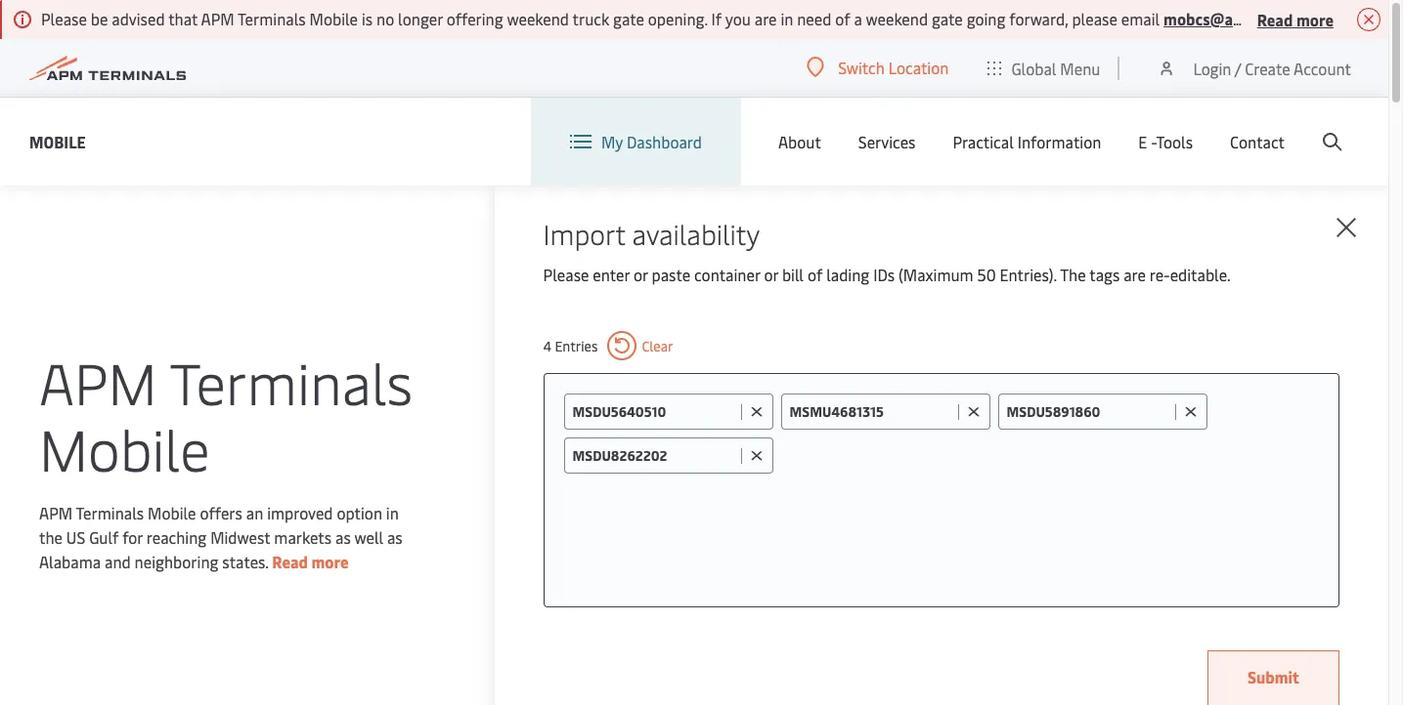 Task type: describe. For each thing, give the bounding box(es) containing it.
improved
[[267, 502, 333, 524]]

midwest
[[210, 527, 270, 548]]

read for 'read more' link
[[272, 551, 308, 572]]

re-
[[1150, 264, 1170, 286]]

and
[[105, 551, 131, 572]]

states.
[[222, 551, 268, 572]]

opening.
[[648, 8, 708, 29]]

switch location button
[[807, 57, 949, 78]]

that
[[168, 8, 198, 29]]

2 horizontal spatial entered id text field
[[1007, 403, 1170, 421]]

entries).
[[1000, 264, 1057, 286]]

read more for read more button
[[1257, 8, 1334, 30]]

neighboring
[[135, 551, 218, 572]]

4 entries
[[543, 337, 598, 355]]

4
[[543, 337, 551, 355]]

practical
[[953, 131, 1014, 153]]

no
[[376, 8, 394, 29]]

import
[[543, 215, 625, 252]]

apm terminals mobile
[[39, 343, 413, 486]]

mobile inside apm terminals mobile offers an improved option in the us gulf for reaching midwest markets as well as alabama and neighboring states.
[[148, 502, 196, 524]]

please
[[1072, 8, 1117, 29]]

please enter or paste container or bill of lading ids (maximum 50 entries). the tags are re-editable.
[[543, 264, 1231, 286]]

mobile link
[[29, 130, 86, 154]]

submit
[[1248, 667, 1299, 688]]

more for read more button
[[1296, 8, 1334, 30]]

lading
[[826, 264, 869, 286]]

well
[[354, 527, 383, 548]]

the
[[39, 527, 63, 548]]

the
[[1060, 264, 1086, 286]]

information
[[1018, 131, 1101, 153]]

menu
[[1060, 57, 1100, 79]]

login / create account link
[[1157, 39, 1351, 97]]

if
[[711, 8, 722, 29]]

for
[[122, 527, 143, 548]]

availability
[[632, 215, 760, 252]]

an
[[246, 502, 263, 524]]

obt
[[1381, 8, 1403, 29]]

longer
[[398, 8, 443, 29]]

e -tools button
[[1138, 98, 1193, 186]]

2 weekend from the left
[[866, 8, 928, 29]]

be
[[91, 8, 108, 29]]

services
[[858, 131, 916, 153]]

more for 'read more' link
[[311, 551, 349, 572]]

0 vertical spatial are
[[755, 8, 777, 29]]

switch
[[838, 57, 885, 78]]

50
[[977, 264, 996, 286]]

create
[[1245, 57, 1290, 79]]

to
[[1363, 8, 1378, 29]]

Entered ID text field
[[573, 403, 736, 421]]

alabama
[[39, 551, 101, 572]]

a
[[854, 8, 862, 29]]

read more button
[[1257, 7, 1334, 31]]

offering
[[446, 8, 503, 29]]

read more link
[[272, 551, 349, 572]]

truck
[[573, 8, 609, 29]]

1 horizontal spatial entered id text field
[[790, 403, 953, 421]]

practical information button
[[953, 98, 1101, 186]]

e
[[1138, 131, 1147, 153]]

1 as from the left
[[335, 527, 351, 548]]

practical information
[[953, 131, 1101, 153]]

switch location
[[838, 57, 949, 78]]

1 or from the left
[[634, 264, 648, 286]]

my dashboard button
[[570, 98, 702, 186]]

about
[[778, 131, 821, 153]]

us
[[66, 527, 85, 548]]

-
[[1151, 131, 1156, 153]]

container
[[694, 264, 760, 286]]

import availability
[[543, 215, 760, 252]]

global menu button
[[968, 39, 1120, 97]]

enter
[[593, 264, 630, 286]]

terminals for apm terminals mobile offers an improved option in the us gulf for reaching midwest markets as well as alabama and neighboring states.
[[76, 502, 144, 524]]

mobile inside apm terminals mobile
[[39, 409, 210, 486]]

apm for apm terminals mobile
[[39, 343, 157, 420]]

is
[[362, 8, 373, 29]]

mobcs@apmterminals.com
[[1164, 8, 1359, 29]]

(maximum
[[899, 264, 973, 286]]

entries
[[555, 337, 598, 355]]

global
[[1011, 57, 1056, 79]]

login / create account
[[1193, 57, 1351, 79]]

tags
[[1089, 264, 1120, 286]]

email
[[1121, 8, 1160, 29]]

option
[[337, 502, 382, 524]]



Task type: locate. For each thing, give the bounding box(es) containing it.
1 vertical spatial read
[[272, 551, 308, 572]]

more down markets
[[311, 551, 349, 572]]

as left well
[[335, 527, 351, 548]]

1 vertical spatial read more
[[272, 551, 349, 572]]

apm inside apm terminals mobile offers an improved option in the us gulf for reaching midwest markets as well as alabama and neighboring states.
[[39, 502, 72, 524]]

going
[[967, 8, 1006, 29]]

close alert image
[[1357, 8, 1381, 31]]

2 vertical spatial terminals
[[76, 502, 144, 524]]

0 horizontal spatial entered id text field
[[573, 447, 736, 465]]

location
[[888, 57, 949, 78]]

ids
[[873, 264, 895, 286]]

of right 'bill'
[[808, 264, 823, 286]]

bill
[[782, 264, 804, 286]]

read up login / create account
[[1257, 8, 1293, 30]]

about button
[[778, 98, 821, 186]]

please
[[41, 8, 87, 29], [543, 264, 589, 286]]

1 vertical spatial are
[[1124, 264, 1146, 286]]

apm terminals mobile offers an improved option in the us gulf for reaching midwest markets as well as alabama and neighboring states.
[[39, 502, 403, 572]]

gate right truck
[[613, 8, 644, 29]]

of
[[835, 8, 850, 29], [808, 264, 823, 286]]

are
[[755, 8, 777, 29], [1124, 264, 1146, 286]]

0 vertical spatial of
[[835, 8, 850, 29]]

1 vertical spatial terminals
[[170, 343, 413, 420]]

terminals inside apm terminals mobile
[[170, 343, 413, 420]]

1 horizontal spatial gate
[[932, 8, 963, 29]]

read more up login / create account
[[1257, 8, 1334, 30]]

are left re-
[[1124, 264, 1146, 286]]

please for please enter or paste container or bill of lading ids (maximum 50 entries). the tags are re-editable.
[[543, 264, 589, 286]]

apm inside apm terminals mobile
[[39, 343, 157, 420]]

you
[[725, 8, 751, 29]]

services button
[[858, 98, 916, 186]]

0 vertical spatial read more
[[1257, 8, 1334, 30]]

/
[[1235, 57, 1241, 79]]

Type or paste your IDs here text field
[[781, 438, 1319, 473]]

are right you
[[755, 8, 777, 29]]

global menu
[[1011, 57, 1100, 79]]

weekend
[[507, 8, 569, 29], [866, 8, 928, 29]]

forward,
[[1009, 8, 1068, 29]]

1 vertical spatial more
[[311, 551, 349, 572]]

of left a
[[835, 8, 850, 29]]

terminals for apm terminals mobile
[[170, 343, 413, 420]]

Entered ID text field
[[790, 403, 953, 421], [1007, 403, 1170, 421], [573, 447, 736, 465]]

mobile
[[310, 8, 358, 29], [29, 131, 86, 152], [39, 409, 210, 486], [148, 502, 196, 524]]

weekend left truck
[[507, 8, 569, 29]]

1 horizontal spatial more
[[1296, 8, 1334, 30]]

1 horizontal spatial please
[[543, 264, 589, 286]]

0 horizontal spatial are
[[755, 8, 777, 29]]

read down markets
[[272, 551, 308, 572]]

please for please be advised that apm terminals mobile is no longer offering weekend truck gate opening. if you are in need of a weekend gate going forward, please email mobcs@apmterminals.com to obt
[[41, 8, 87, 29]]

read for read more button
[[1257, 8, 1293, 30]]

0 horizontal spatial please
[[41, 8, 87, 29]]

read inside button
[[1257, 8, 1293, 30]]

e -tools
[[1138, 131, 1193, 153]]

clear button
[[608, 331, 673, 361]]

in right "option"
[[386, 502, 399, 524]]

weekend right a
[[866, 8, 928, 29]]

more up account on the top
[[1296, 8, 1334, 30]]

1 horizontal spatial of
[[835, 8, 850, 29]]

1 horizontal spatial read more
[[1257, 8, 1334, 30]]

1 horizontal spatial as
[[387, 527, 403, 548]]

as right well
[[387, 527, 403, 548]]

paste
[[652, 264, 690, 286]]

read
[[1257, 8, 1293, 30], [272, 551, 308, 572]]

read more for 'read more' link
[[272, 551, 349, 572]]

0 vertical spatial more
[[1296, 8, 1334, 30]]

2 vertical spatial apm
[[39, 502, 72, 524]]

0 vertical spatial in
[[781, 8, 793, 29]]

mobile secondary image
[[47, 498, 389, 706]]

gate left going
[[932, 8, 963, 29]]

0 vertical spatial please
[[41, 8, 87, 29]]

0 horizontal spatial as
[[335, 527, 351, 548]]

or left 'bill'
[[764, 264, 778, 286]]

2 or from the left
[[764, 264, 778, 286]]

0 horizontal spatial gate
[[613, 8, 644, 29]]

0 horizontal spatial in
[[386, 502, 399, 524]]

apm
[[201, 8, 234, 29], [39, 343, 157, 420], [39, 502, 72, 524]]

in inside apm terminals mobile offers an improved option in the us gulf for reaching midwest markets as well as alabama and neighboring states.
[[386, 502, 399, 524]]

tools
[[1156, 131, 1193, 153]]

more inside button
[[1296, 8, 1334, 30]]

0 vertical spatial apm
[[201, 8, 234, 29]]

read more
[[1257, 8, 1334, 30], [272, 551, 349, 572]]

0 vertical spatial read
[[1257, 8, 1293, 30]]

advised
[[112, 8, 165, 29]]

my
[[601, 131, 623, 153]]

1 horizontal spatial in
[[781, 8, 793, 29]]

0 horizontal spatial read more
[[272, 551, 349, 572]]

or right enter
[[634, 264, 648, 286]]

2 as from the left
[[387, 527, 403, 548]]

terminals inside apm terminals mobile offers an improved option in the us gulf for reaching midwest markets as well as alabama and neighboring states.
[[76, 502, 144, 524]]

please left be on the top of page
[[41, 8, 87, 29]]

0 horizontal spatial weekend
[[507, 8, 569, 29]]

as
[[335, 527, 351, 548], [387, 527, 403, 548]]

dashboard
[[627, 131, 702, 153]]

1 vertical spatial in
[[386, 502, 399, 524]]

account
[[1294, 57, 1351, 79]]

please be advised that apm terminals mobile is no longer offering weekend truck gate opening. if you are in need of a weekend gate going forward, please email mobcs@apmterminals.com to obt
[[41, 8, 1403, 29]]

1 weekend from the left
[[507, 8, 569, 29]]

0 vertical spatial terminals
[[238, 8, 306, 29]]

gulf
[[89, 527, 119, 548]]

0 horizontal spatial more
[[311, 551, 349, 572]]

my dashboard
[[601, 131, 702, 153]]

in left the need
[[781, 8, 793, 29]]

login
[[1193, 57, 1231, 79]]

reaching
[[147, 527, 207, 548]]

markets
[[274, 527, 332, 548]]

contact button
[[1230, 98, 1285, 186]]

read more down markets
[[272, 551, 349, 572]]

clear
[[642, 337, 673, 355]]

gate
[[613, 8, 644, 29], [932, 8, 963, 29]]

0 horizontal spatial or
[[634, 264, 648, 286]]

1 horizontal spatial read
[[1257, 8, 1293, 30]]

offers
[[200, 502, 242, 524]]

1 vertical spatial apm
[[39, 343, 157, 420]]

contact
[[1230, 131, 1285, 153]]

2 gate from the left
[[932, 8, 963, 29]]

editable.
[[1170, 264, 1231, 286]]

please down import on the top left of the page
[[543, 264, 589, 286]]

more
[[1296, 8, 1334, 30], [311, 551, 349, 572]]

submit button
[[1208, 651, 1340, 706]]

1 horizontal spatial are
[[1124, 264, 1146, 286]]

1 vertical spatial of
[[808, 264, 823, 286]]

1 horizontal spatial or
[[764, 264, 778, 286]]

1 vertical spatial please
[[543, 264, 589, 286]]

or
[[634, 264, 648, 286], [764, 264, 778, 286]]

1 horizontal spatial weekend
[[866, 8, 928, 29]]

1 gate from the left
[[613, 8, 644, 29]]

need
[[797, 8, 831, 29]]

mobcs@apmterminals.com link
[[1164, 8, 1359, 29]]

in
[[781, 8, 793, 29], [386, 502, 399, 524]]

apm for apm terminals mobile offers an improved option in the us gulf for reaching midwest markets as well as alabama and neighboring states.
[[39, 502, 72, 524]]

0 horizontal spatial of
[[808, 264, 823, 286]]

0 horizontal spatial read
[[272, 551, 308, 572]]



Task type: vqa. For each thing, say whether or not it's contained in the screenshot.
Please corresponding to Please be advised that APM Terminals Mobile is no longer offering weekend truck gate opening. If you are in need of a weekend gate going forward, please email mobcs@apmterminals.com to obt
yes



